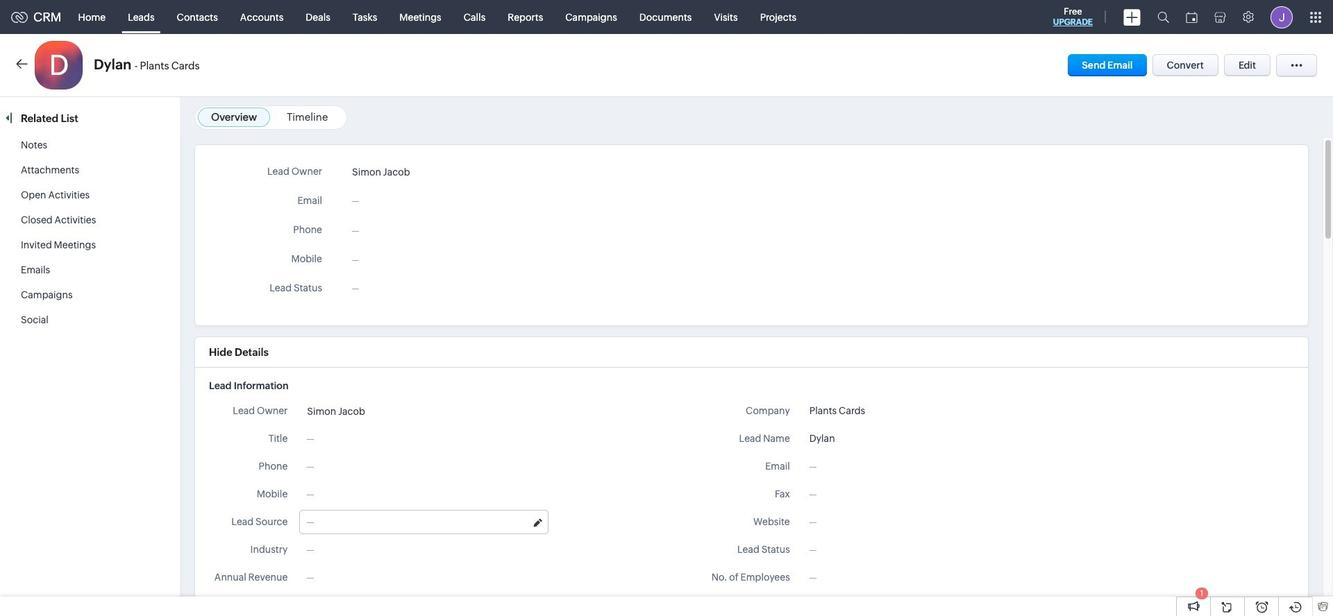 Task type: locate. For each thing, give the bounding box(es) containing it.
create menu element
[[1115, 0, 1149, 34]]

calendar image
[[1186, 11, 1198, 23]]



Task type: describe. For each thing, give the bounding box(es) containing it.
logo image
[[11, 11, 28, 23]]

profile element
[[1262, 0, 1301, 34]]

profile image
[[1271, 6, 1293, 28]]

create menu image
[[1124, 9, 1141, 25]]

search element
[[1149, 0, 1178, 34]]

search image
[[1158, 11, 1169, 23]]



Task type: vqa. For each thing, say whether or not it's contained in the screenshot.
size Image
no



